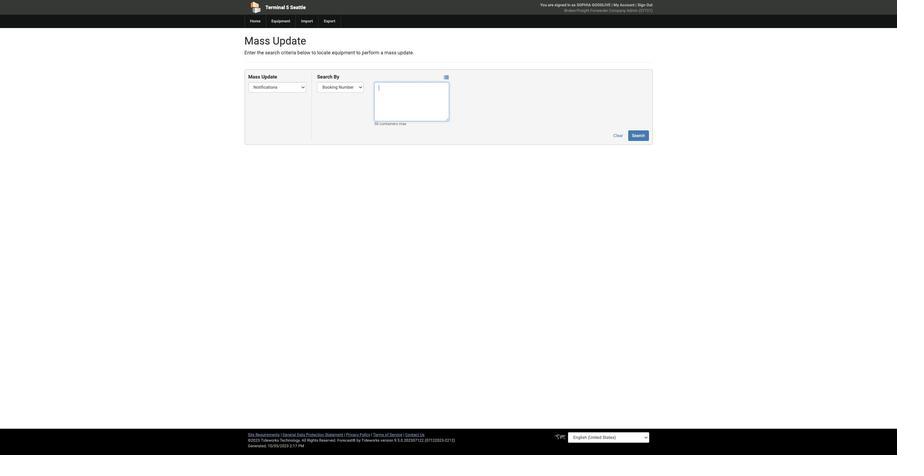 Task type: describe. For each thing, give the bounding box(es) containing it.
signed
[[555, 3, 567, 7]]

10/05/2023
[[268, 444, 289, 448]]

terms
[[373, 433, 384, 437]]

a
[[381, 50, 383, 55]]

import link
[[296, 15, 318, 28]]

| left sign
[[636, 3, 637, 7]]

equipment
[[272, 19, 290, 23]]

tideworks
[[362, 438, 380, 443]]

9.5.0.202307122
[[394, 438, 424, 443]]

below
[[298, 50, 311, 55]]

by
[[357, 438, 361, 443]]

mass for mass update
[[248, 74, 260, 80]]

mass for mass update enter the search criteria below to locate equipment to perform a mass update.
[[245, 35, 270, 47]]

forecast®
[[337, 438, 356, 443]]

mass update enter the search criteria below to locate equipment to perform a mass update.
[[245, 35, 414, 55]]

generated:
[[248, 444, 267, 448]]

criteria
[[281, 50, 296, 55]]

terms of service link
[[373, 433, 403, 437]]

update for mass update
[[262, 74, 277, 80]]

statement
[[325, 433, 343, 437]]

broker/freight
[[565, 8, 590, 13]]

| up forecast®
[[344, 433, 345, 437]]

service
[[390, 433, 403, 437]]

my
[[614, 3, 619, 7]]

us
[[420, 433, 425, 437]]

search button
[[629, 131, 649, 141]]

import
[[301, 19, 313, 23]]

admin
[[627, 8, 638, 13]]

in
[[568, 3, 571, 7]]

update.
[[398, 50, 414, 55]]

of
[[385, 433, 389, 437]]

50
[[374, 122, 379, 126]]

pm
[[298, 444, 304, 448]]

out
[[647, 3, 653, 7]]

enter
[[245, 50, 256, 55]]

sign
[[638, 3, 646, 7]]

containers
[[380, 122, 398, 126]]

the
[[257, 50, 264, 55]]

requirements
[[256, 433, 280, 437]]

technology.
[[280, 438, 301, 443]]

privacy policy link
[[346, 433, 370, 437]]

(07122023-
[[425, 438, 445, 443]]

general data protection statement link
[[283, 433, 343, 437]]

terminal
[[266, 5, 285, 10]]

you are signed in as sophia goodlive | my account | sign out broker/freight forwarder company admin (57721)
[[541, 3, 653, 13]]

equipment
[[332, 50, 355, 55]]

| up tideworks
[[371, 433, 372, 437]]

perform
[[362, 50, 380, 55]]

mass update
[[248, 74, 277, 80]]

goodlive
[[592, 3, 611, 7]]

version
[[381, 438, 393, 443]]

account
[[620, 3, 635, 7]]

contact
[[405, 433, 419, 437]]

2 to from the left
[[356, 50, 361, 55]]

(57721)
[[639, 8, 653, 13]]



Task type: vqa. For each thing, say whether or not it's contained in the screenshot.
By
yes



Task type: locate. For each thing, give the bounding box(es) containing it.
by
[[334, 74, 339, 80]]

clear
[[614, 133, 623, 138]]

export
[[324, 19, 335, 23]]

rights
[[307, 438, 318, 443]]

50 containers max
[[374, 122, 407, 126]]

| up 9.5.0.202307122
[[404, 433, 405, 437]]

mass
[[245, 35, 270, 47], [248, 74, 260, 80]]

search
[[265, 50, 280, 55]]

to
[[312, 50, 316, 55], [356, 50, 361, 55]]

home
[[250, 19, 261, 23]]

update inside mass update enter the search criteria below to locate equipment to perform a mass update.
[[273, 35, 306, 47]]

all
[[302, 438, 306, 443]]

site
[[248, 433, 255, 437]]

update
[[273, 35, 306, 47], [262, 74, 277, 80]]

privacy
[[346, 433, 359, 437]]

1 horizontal spatial to
[[356, 50, 361, 55]]

terminal 5 seattle
[[266, 5, 306, 10]]

1 horizontal spatial search
[[632, 133, 645, 138]]

| left general
[[281, 433, 282, 437]]

update up criteria
[[273, 35, 306, 47]]

mass
[[385, 50, 397, 55]]

0 horizontal spatial search
[[317, 74, 333, 80]]

mass inside mass update enter the search criteria below to locate equipment to perform a mass update.
[[245, 35, 270, 47]]

1 vertical spatial search
[[632, 133, 645, 138]]

|
[[612, 3, 613, 7], [636, 3, 637, 7], [281, 433, 282, 437], [344, 433, 345, 437], [371, 433, 372, 437], [404, 433, 405, 437]]

as
[[572, 3, 576, 7]]

update down search
[[262, 74, 277, 80]]

0 horizontal spatial to
[[312, 50, 316, 55]]

sign out link
[[638, 3, 653, 7]]

search left by
[[317, 74, 333, 80]]

1 vertical spatial update
[[262, 74, 277, 80]]

home link
[[245, 15, 266, 28]]

contact us link
[[405, 433, 425, 437]]

0 vertical spatial mass
[[245, 35, 270, 47]]

search by
[[317, 74, 339, 80]]

5
[[286, 5, 289, 10]]

are
[[548, 3, 554, 7]]

general
[[283, 433, 296, 437]]

seattle
[[290, 5, 306, 10]]

1 vertical spatial mass
[[248, 74, 260, 80]]

1 to from the left
[[312, 50, 316, 55]]

mass up the
[[245, 35, 270, 47]]

company
[[609, 8, 626, 13]]

site requirements link
[[248, 433, 280, 437]]

to left the 'perform'
[[356, 50, 361, 55]]

search for search by
[[317, 74, 333, 80]]

search right 'clear' button
[[632, 133, 645, 138]]

locate
[[317, 50, 331, 55]]

2:17
[[290, 444, 297, 448]]

0 vertical spatial update
[[273, 35, 306, 47]]

None text field
[[374, 82, 449, 121]]

terminal 5 seattle link
[[245, 0, 409, 15]]

show list image
[[444, 75, 449, 80]]

2212)
[[445, 438, 455, 443]]

clear button
[[610, 131, 627, 141]]

equipment link
[[266, 15, 296, 28]]

sophia
[[577, 3, 591, 7]]

©2023 tideworks
[[248, 438, 279, 443]]

search inside button
[[632, 133, 645, 138]]

site requirements | general data protection statement | privacy policy | terms of service | contact us ©2023 tideworks technology. all rights reserved. forecast® by tideworks version 9.5.0.202307122 (07122023-2212) generated: 10/05/2023 2:17 pm
[[248, 433, 455, 448]]

you
[[541, 3, 547, 7]]

forwarder
[[591, 8, 608, 13]]

update for mass update enter the search criteria below to locate equipment to perform a mass update.
[[273, 35, 306, 47]]

0 vertical spatial search
[[317, 74, 333, 80]]

export link
[[318, 15, 341, 28]]

my account link
[[614, 3, 635, 7]]

search for search
[[632, 133, 645, 138]]

reserved.
[[319, 438, 336, 443]]

data
[[297, 433, 305, 437]]

mass down enter
[[248, 74, 260, 80]]

search
[[317, 74, 333, 80], [632, 133, 645, 138]]

to right below
[[312, 50, 316, 55]]

protection
[[306, 433, 324, 437]]

| left 'my'
[[612, 3, 613, 7]]

max
[[399, 122, 407, 126]]

policy
[[360, 433, 370, 437]]



